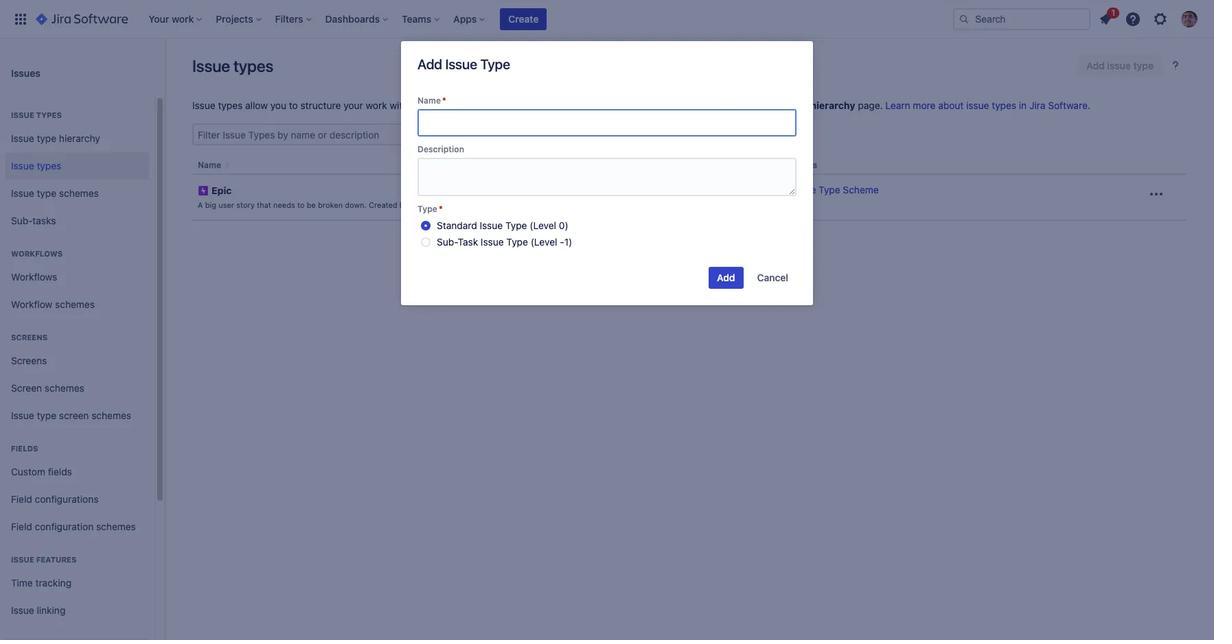 Task type: vqa. For each thing, say whether or not it's contained in the screenshot.
main content
no



Task type: describe. For each thing, give the bounding box(es) containing it.
task
[[458, 236, 478, 248]]

software.
[[1048, 100, 1090, 111]]

issues
[[11, 67, 40, 79]]

option group containing standard issue type (level 0)
[[418, 218, 797, 251]]

big
[[205, 201, 216, 210]]

1 vertical spatial (level
[[531, 236, 557, 248]]

2 horizontal spatial hierarchy
[[811, 100, 855, 111]]

2 issue from the left
[[966, 100, 989, 111]]

type for screen
[[37, 410, 56, 421]]

* for type *
[[439, 204, 443, 214]]

needs
[[273, 201, 295, 210]]

sub-tasks
[[11, 215, 56, 226]]

custom fields link
[[5, 459, 149, 486]]

type down standard issue type (level 0)
[[506, 236, 528, 248]]

types left allow
[[218, 100, 243, 111]]

broken
[[318, 201, 343, 210]]

create button
[[500, 8, 547, 30]]

screens link
[[5, 347, 149, 375]]

learn
[[886, 100, 910, 111]]

workflows group
[[5, 235, 149, 323]]

allow
[[245, 100, 268, 111]]

custom fields
[[11, 466, 72, 478]]

issue type hierarchy link
[[5, 125, 149, 152]]

sub-tasks link
[[5, 207, 149, 235]]

configurations
[[35, 493, 98, 505]]

type for default issue type scheme
[[819, 184, 840, 196]]

issue inside issue type hierarchy link
[[11, 132, 34, 144]]

a
[[198, 201, 203, 210]]

issue linking link
[[5, 597, 149, 625]]

issue features
[[11, 556, 77, 565]]

type for hierarchy
[[37, 132, 56, 144]]

workflow
[[11, 298, 52, 310]]

issue linking
[[11, 605, 65, 616]]

issue inside issue types link
[[11, 160, 34, 171]]

1)
[[564, 236, 572, 248]]

default issue type scheme
[[758, 184, 879, 196]]

scheme
[[843, 184, 879, 196]]

teams.
[[441, 100, 471, 111]]

within
[[390, 100, 416, 111]]

field configuration schemes link
[[5, 514, 149, 541]]

type right the
[[787, 100, 808, 111]]

Search field
[[953, 8, 1091, 30]]

description
[[418, 144, 464, 154]]

epic
[[212, 185, 232, 197]]

0 vertical spatial jira
[[1029, 100, 1046, 111]]

schemes inside the fields group
[[96, 521, 136, 533]]

be
[[307, 201, 316, 210]]

workflow schemes link
[[5, 291, 149, 319]]

workflows link
[[5, 264, 149, 291]]

new
[[641, 100, 660, 111]]

field for field configuration schemes
[[11, 521, 32, 533]]

default issue type scheme link
[[758, 184, 879, 196]]

create banner
[[0, 0, 1214, 38]]

do
[[466, 201, 475, 210]]

structure
[[301, 100, 341, 111]]

standard issue type (level 0)
[[437, 220, 568, 231]]

issue inside issue type schemes link
[[11, 187, 34, 199]]

add button
[[709, 267, 743, 289]]

sub- for task
[[437, 236, 458, 248]]

time tracking link
[[5, 570, 149, 597]]

default
[[758, 184, 790, 196]]

can
[[492, 100, 508, 111]]

linking
[[37, 605, 65, 616]]

issue type screen schemes
[[11, 410, 131, 421]]

assign
[[511, 100, 539, 111]]

hierarchy level
[[598, 160, 661, 170]]

page.
[[858, 100, 883, 111]]

edit
[[491, 201, 505, 210]]

tracking
[[35, 577, 71, 589]]

time tracking
[[11, 577, 71, 589]]

schemes right "screen"
[[91, 410, 131, 421]]

screen schemes link
[[5, 375, 149, 402]]

1 horizontal spatial hierarchy
[[662, 100, 703, 111]]

add for add issue type
[[418, 56, 442, 72]]

Filter Issue Types by name or description text field
[[194, 125, 400, 144]]

work
[[366, 100, 387, 111]]

fields group
[[5, 430, 149, 545]]

related schemes
[[747, 160, 817, 170]]

1 vertical spatial 1
[[598, 184, 603, 196]]

not
[[477, 201, 489, 210]]

screen schemes
[[11, 382, 84, 394]]

issue types inside group
[[11, 160, 61, 171]]

search image
[[959, 13, 970, 24]]

issue types allow you to structure your work within your teams. you can assign these issue types to a new hierarchy level on the issue type hierarchy page. learn more about issue types in jira software.
[[192, 100, 1090, 111]]

0 horizontal spatial -
[[460, 201, 464, 210]]

configuration
[[35, 521, 94, 533]]

hierarchy
[[598, 160, 638, 170]]

create
[[508, 13, 539, 24]]

screens for screens group at the left
[[11, 333, 48, 342]]

time
[[11, 577, 33, 589]]

1 inside create banner
[[1111, 7, 1115, 18]]

learn more image
[[1167, 58, 1184, 74]]

add for add
[[717, 272, 735, 284]]

standard
[[437, 220, 477, 231]]

that
[[257, 201, 271, 210]]

name button
[[192, 160, 224, 170]]



Task type: locate. For each thing, give the bounding box(es) containing it.
add up name *
[[418, 56, 442, 72]]

you
[[270, 100, 286, 111]]

None field
[[419, 111, 795, 135]]

type down the types
[[37, 132, 56, 144]]

issue right about
[[966, 100, 989, 111]]

schemes down field configurations link
[[96, 521, 136, 533]]

delete.
[[517, 201, 541, 210]]

about
[[938, 100, 964, 111]]

0 horizontal spatial 1
[[598, 184, 603, 196]]

screen
[[11, 382, 42, 394]]

down.
[[345, 201, 367, 210]]

issue types link
[[5, 152, 149, 180]]

0 horizontal spatial hierarchy
[[59, 132, 100, 144]]

2 screens from the top
[[11, 355, 47, 366]]

type left "screen"
[[37, 410, 56, 421]]

0 horizontal spatial issue
[[569, 100, 592, 111]]

0 horizontal spatial your
[[344, 100, 363, 111]]

sub-task issue type (level -1)
[[437, 236, 572, 248]]

type for add issue type
[[480, 56, 510, 72]]

user
[[218, 201, 234, 210]]

fields
[[48, 466, 72, 478]]

0 vertical spatial *
[[442, 95, 446, 106]]

1 horizontal spatial jira
[[1029, 100, 1046, 111]]

types
[[36, 111, 62, 119]]

workflow schemes
[[11, 298, 95, 310]]

add issue type
[[418, 56, 510, 72]]

field down custom
[[11, 493, 32, 505]]

type for schemes
[[37, 187, 56, 199]]

1 vertical spatial field
[[11, 521, 32, 533]]

issue type schemes
[[11, 187, 99, 199]]

issue types
[[11, 111, 62, 119]]

cancel
[[757, 272, 788, 284]]

fields
[[11, 444, 38, 453]]

types up issue type schemes on the left of the page
[[37, 160, 61, 171]]

name right the within
[[418, 95, 441, 106]]

hierarchy left page.
[[811, 100, 855, 111]]

types
[[233, 56, 273, 76], [218, 100, 243, 111], [595, 100, 619, 111], [992, 100, 1016, 111], [37, 160, 61, 171]]

cancel button
[[749, 267, 797, 289]]

issue types
[[192, 56, 273, 76], [11, 160, 61, 171]]

* for name *
[[442, 95, 446, 106]]

screens up screen at the left bottom of page
[[11, 355, 47, 366]]

0 vertical spatial workflows
[[11, 249, 63, 258]]

schemes down workflows link
[[55, 298, 95, 310]]

software
[[426, 201, 458, 210]]

type up tasks
[[37, 187, 56, 199]]

1 workflows from the top
[[11, 249, 63, 258]]

primary element
[[8, 0, 953, 38]]

field up issue features
[[11, 521, 32, 533]]

screens
[[11, 333, 48, 342], [11, 355, 47, 366]]

workflows down sub-tasks on the top left
[[11, 249, 63, 258]]

1 horizontal spatial 1
[[1111, 7, 1115, 18]]

type up sub-task issue type (level -1)
[[505, 220, 527, 231]]

learn more about issue types in jira software. link
[[886, 100, 1090, 111]]

None radio
[[421, 221, 431, 231]]

these
[[542, 100, 567, 111]]

name up epic
[[198, 160, 221, 170]]

your left work
[[344, 100, 363, 111]]

issue features group
[[5, 541, 149, 629]]

2 your from the left
[[419, 100, 438, 111]]

schemes inside workflows group
[[55, 298, 95, 310]]

1 horizontal spatial your
[[419, 100, 438, 111]]

to
[[289, 100, 298, 111], [622, 100, 631, 111], [297, 201, 305, 210]]

screen
[[59, 410, 89, 421]]

sub- for tasks
[[11, 215, 33, 226]]

1 vertical spatial *
[[439, 204, 443, 214]]

2 workflows from the top
[[11, 271, 57, 283]]

type inside screens group
[[37, 410, 56, 421]]

issue inside issue linking link
[[11, 605, 34, 616]]

hierarchy right new
[[662, 100, 703, 111]]

0 horizontal spatial name
[[198, 160, 221, 170]]

1 horizontal spatial issue types
[[192, 56, 273, 76]]

workflows for workflows group
[[11, 249, 63, 258]]

hierarchy up issue types link
[[59, 132, 100, 144]]

* left you at the left top
[[442, 95, 446, 106]]

field
[[11, 493, 32, 505], [11, 521, 32, 533]]

to left a
[[622, 100, 631, 111]]

your
[[344, 100, 363, 111], [419, 100, 438, 111]]

types left the "in"
[[992, 100, 1016, 111]]

type left "scheme"
[[819, 184, 840, 196]]

types up allow
[[233, 56, 273, 76]]

0 vertical spatial screens
[[11, 333, 48, 342]]

name for name
[[198, 160, 221, 170]]

field configuration schemes
[[11, 521, 136, 533]]

- left do
[[460, 201, 464, 210]]

0)
[[559, 220, 568, 231]]

type *
[[418, 204, 443, 214]]

add left cancel
[[717, 272, 735, 284]]

to right you
[[289, 100, 298, 111]]

screens inside "link"
[[11, 355, 47, 366]]

type right by
[[418, 204, 437, 214]]

sub- down standard at the left top
[[437, 236, 458, 248]]

created
[[369, 201, 397, 210]]

hierarchy
[[662, 100, 703, 111], [811, 100, 855, 111], [59, 132, 100, 144]]

tasks
[[33, 215, 56, 226]]

1 vertical spatial screens
[[11, 355, 47, 366]]

* up standard at the left top
[[439, 204, 443, 214]]

1 issue from the left
[[569, 100, 592, 111]]

(level left "0)" on the left of the page
[[530, 220, 556, 231]]

jira
[[1029, 100, 1046, 111], [410, 201, 424, 210]]

1 horizontal spatial -
[[560, 236, 564, 248]]

Description text field
[[418, 158, 797, 196]]

1 vertical spatial -
[[560, 236, 564, 248]]

workflows
[[11, 249, 63, 258], [11, 271, 57, 283]]

0 vertical spatial field
[[11, 493, 32, 505]]

types inside group
[[37, 160, 61, 171]]

1 screens from the top
[[11, 333, 48, 342]]

or
[[507, 201, 514, 210]]

to left the be
[[297, 201, 305, 210]]

1 horizontal spatial name
[[418, 95, 441, 106]]

by
[[400, 201, 408, 210]]

types left a
[[595, 100, 619, 111]]

option group
[[418, 218, 797, 251]]

0 vertical spatial issue types
[[192, 56, 273, 76]]

1 horizontal spatial issue
[[966, 100, 989, 111]]

related
[[747, 160, 778, 170]]

schemes
[[780, 160, 817, 170]]

0 vertical spatial name
[[418, 95, 441, 106]]

type for standard issue type (level 0)
[[505, 220, 527, 231]]

schemes inside issue types group
[[59, 187, 99, 199]]

issue type screen schemes link
[[5, 402, 149, 430]]

- down "0)" on the left of the page
[[560, 236, 564, 248]]

2 field from the top
[[11, 521, 32, 533]]

hierarchy inside issue types group
[[59, 132, 100, 144]]

(level left 1)
[[531, 236, 557, 248]]

1 vertical spatial sub-
[[437, 236, 458, 248]]

issue types up allow
[[192, 56, 273, 76]]

0 horizontal spatial add
[[418, 56, 442, 72]]

issue right these
[[569, 100, 592, 111]]

1 vertical spatial jira
[[410, 201, 424, 210]]

schemes
[[59, 187, 99, 199], [55, 298, 95, 310], [45, 382, 84, 394], [91, 410, 131, 421], [96, 521, 136, 533]]

level
[[706, 100, 726, 111]]

0 vertical spatial -
[[460, 201, 464, 210]]

sub-
[[11, 215, 33, 226], [437, 236, 458, 248]]

workflows up workflow at the left of page
[[11, 271, 57, 283]]

the
[[742, 100, 757, 111]]

add
[[418, 56, 442, 72], [717, 272, 735, 284]]

1 horizontal spatial sub-
[[437, 236, 458, 248]]

issue type hierarchy
[[11, 132, 100, 144]]

add inside button
[[717, 272, 735, 284]]

None radio
[[421, 238, 431, 247]]

screens group
[[5, 319, 149, 434]]

level
[[640, 160, 661, 170]]

schemes down issue types link
[[59, 187, 99, 199]]

0 horizontal spatial sub-
[[11, 215, 33, 226]]

0 vertical spatial add
[[418, 56, 442, 72]]

1 vertical spatial workflows
[[11, 271, 57, 283]]

issue type schemes link
[[5, 180, 149, 207]]

1 your from the left
[[344, 100, 363, 111]]

schemes up 'issue type screen schemes'
[[45, 382, 84, 394]]

issue types group
[[5, 96, 149, 239]]

0 horizontal spatial issue types
[[11, 160, 61, 171]]

field configurations link
[[5, 486, 149, 514]]

0 vertical spatial 1
[[1111, 7, 1115, 18]]

1 horizontal spatial add
[[717, 272, 735, 284]]

screens down workflow at the left of page
[[11, 333, 48, 342]]

story
[[236, 201, 255, 210]]

on
[[729, 100, 740, 111]]

1 vertical spatial name
[[198, 160, 221, 170]]

your right the within
[[419, 100, 438, 111]]

issue inside issue type screen schemes link
[[11, 410, 34, 421]]

screens for screens "link"
[[11, 355, 47, 366]]

jira right by
[[410, 201, 424, 210]]

type up can
[[480, 56, 510, 72]]

a
[[634, 100, 639, 111]]

custom
[[11, 466, 45, 478]]

field for field configurations
[[11, 493, 32, 505]]

0 horizontal spatial jira
[[410, 201, 424, 210]]

workflows for workflows link
[[11, 271, 57, 283]]

a big user story that needs to be broken down. created by jira software - do not edit or delete.
[[198, 201, 541, 210]]

sub- down issue type schemes on the left of the page
[[11, 215, 33, 226]]

issue types up issue type schemes on the left of the page
[[11, 160, 61, 171]]

in
[[1019, 100, 1027, 111]]

0 vertical spatial (level
[[530, 220, 556, 231]]

features
[[36, 556, 77, 565]]

field configurations
[[11, 493, 98, 505]]

sub- inside issue types group
[[11, 215, 33, 226]]

jira software image
[[36, 11, 128, 27], [36, 11, 128, 27]]

1 vertical spatial issue types
[[11, 160, 61, 171]]

more
[[913, 100, 936, 111]]

issue
[[569, 100, 592, 111], [966, 100, 989, 111]]

0 vertical spatial sub-
[[11, 215, 33, 226]]

name for name *
[[418, 95, 441, 106]]

1 vertical spatial add
[[717, 272, 735, 284]]

jira right the "in"
[[1029, 100, 1046, 111]]

1 field from the top
[[11, 493, 32, 505]]



